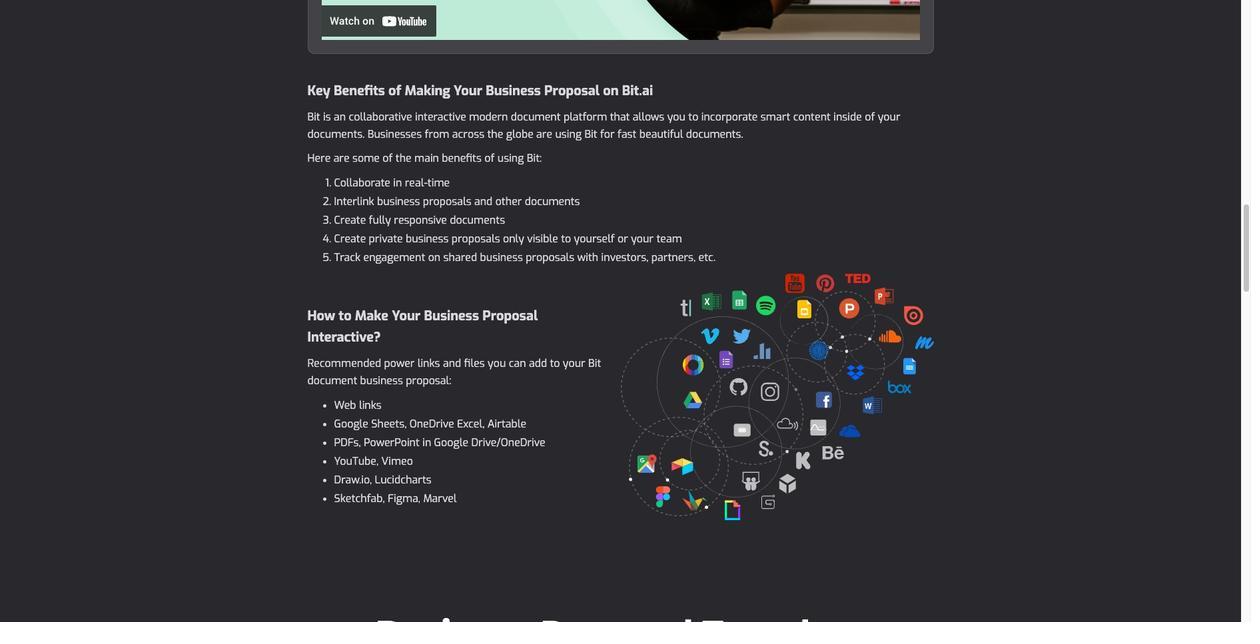 Task type: vqa. For each thing, say whether or not it's contained in the screenshot.
books,
no



Task type: locate. For each thing, give the bounding box(es) containing it.
1 vertical spatial documents
[[450, 213, 505, 227]]

documents
[[525, 195, 580, 209], [450, 213, 505, 227]]

1 vertical spatial you
[[488, 357, 506, 371]]

1 vertical spatial document
[[307, 374, 357, 388]]

marvel
[[423, 492, 457, 506]]

1 horizontal spatial you
[[667, 110, 686, 124]]

your right add
[[563, 357, 585, 371]]

1 horizontal spatial the
[[487, 127, 503, 141]]

list
[[307, 174, 934, 267], [307, 397, 614, 509]]

to right add
[[550, 357, 560, 371]]

recommended
[[307, 357, 381, 371]]

1 vertical spatial proposal
[[483, 307, 538, 325]]

1 vertical spatial your
[[392, 307, 421, 325]]

0 vertical spatial links
[[418, 357, 440, 371]]

proposals down time
[[423, 195, 472, 209]]

on left "shared"
[[428, 251, 441, 265]]

documents down other at the left
[[450, 213, 505, 227]]

1 vertical spatial links
[[359, 399, 382, 413]]

benefits
[[334, 82, 385, 100]]

bit left is
[[307, 110, 320, 124]]

0 vertical spatial google
[[334, 417, 368, 431]]

0 horizontal spatial documents.
[[307, 127, 365, 141]]

you
[[667, 110, 686, 124], [488, 357, 506, 371]]

documents up visible
[[525, 195, 580, 209]]

that
[[610, 110, 630, 124]]

proposal up platform
[[544, 82, 600, 100]]

are right the here
[[334, 151, 350, 165]]

here are some of the main benefits of using bit:
[[307, 151, 542, 165]]

1 vertical spatial on
[[428, 251, 441, 265]]

1 horizontal spatial document
[[511, 110, 561, 124]]

from
[[425, 127, 449, 141]]

0 horizontal spatial documents
[[450, 213, 505, 227]]

your right inside
[[878, 110, 901, 124]]

0 vertical spatial are
[[536, 127, 552, 141]]

document
[[511, 110, 561, 124], [307, 374, 357, 388]]

you left can in the left bottom of the page
[[488, 357, 506, 371]]

partners,
[[651, 251, 696, 265]]

draw.io,
[[334, 473, 372, 487]]

1 horizontal spatial and
[[474, 195, 493, 209]]

business
[[377, 195, 420, 209], [406, 232, 449, 246], [480, 251, 523, 265], [360, 374, 403, 388]]

document up globe
[[511, 110, 561, 124]]

how
[[307, 307, 335, 325]]

and inside collaborate in real-time interlink business proposals and other documents create fully responsive documents create private business proposals only visible to yourself or your team track engagement on shared business proposals with investors, partners, etc.
[[474, 195, 493, 209]]

proposal inside how to make your business proposal interactive?
[[483, 307, 538, 325]]

your right make
[[392, 307, 421, 325]]

business up modern
[[486, 82, 541, 100]]

proposals
[[423, 195, 472, 209], [452, 232, 500, 246], [526, 251, 574, 265]]

1 horizontal spatial using
[[555, 127, 582, 141]]

to left incorporate in the top of the page
[[688, 110, 699, 124]]

0 horizontal spatial using
[[498, 151, 524, 165]]

0 vertical spatial proposal
[[544, 82, 600, 100]]

figma,
[[388, 492, 420, 506]]

business inside how to make your business proposal interactive?
[[424, 307, 479, 325]]

0 horizontal spatial on
[[428, 251, 441, 265]]

proposals up "shared"
[[452, 232, 500, 246]]

0 vertical spatial your
[[454, 82, 482, 100]]

1 vertical spatial business
[[424, 307, 479, 325]]

collaborate
[[334, 176, 390, 190]]

your inside collaborate in real-time interlink business proposals and other documents create fully responsive documents create private business proposals only visible to yourself or your team track engagement on shared business proposals with investors, partners, etc.
[[631, 232, 654, 246]]

only
[[503, 232, 524, 246]]

proposal:
[[406, 374, 451, 388]]

using down platform
[[555, 127, 582, 141]]

0 vertical spatial list
[[307, 174, 934, 267]]

0 horizontal spatial proposal
[[483, 307, 538, 325]]

business inside recommended power links and files you can add to your bit document business proposal:
[[360, 374, 403, 388]]

to inside collaborate in real-time interlink business proposals and other documents create fully responsive documents create private business proposals only visible to yourself or your team track engagement on shared business proposals with investors, partners, etc.
[[561, 232, 571, 246]]

of inside the bit is an collaborative interactive modern document platform that allows you to incorporate smart content inside of your documents. businesses from across the globe are using bit for fast beautiful documents.
[[865, 110, 875, 124]]

list containing collaborate in real-time
[[307, 174, 934, 267]]

in left 'real-' at the left top of the page
[[393, 176, 402, 190]]

of up collaborative
[[389, 82, 401, 100]]

are inside the bit is an collaborative interactive modern document platform that allows you to incorporate smart content inside of your documents. businesses from across the globe are using bit for fast beautiful documents.
[[536, 127, 552, 141]]

bit.ai
[[622, 82, 653, 100]]

0 vertical spatial your
[[878, 110, 901, 124]]

your right or on the top of page
[[631, 232, 654, 246]]

investors,
[[601, 251, 649, 265]]

key benefits of making your business proposal on bit.ai
[[307, 82, 653, 100]]

here
[[307, 151, 331, 165]]

0 horizontal spatial in
[[393, 176, 402, 190]]

links right web
[[359, 399, 382, 413]]

1 vertical spatial create
[[334, 232, 366, 246]]

create up track
[[334, 232, 366, 246]]

proposal up can in the left bottom of the page
[[483, 307, 538, 325]]

1 horizontal spatial on
[[603, 82, 619, 100]]

rich media embed image
[[621, 274, 934, 521]]

your up modern
[[454, 82, 482, 100]]

making
[[405, 82, 450, 100]]

make
[[355, 307, 389, 325]]

using left bit:
[[498, 151, 524, 165]]

and left 'files' at the left bottom of page
[[443, 357, 461, 371]]

1 horizontal spatial in
[[423, 436, 431, 450]]

0 vertical spatial documents
[[525, 195, 580, 209]]

links inside web links google sheets, onedrive excel, airtable pdfs, powerpoint in google drive/onedrive youtube, vimeo draw.io, lucidcharts sketchfab, figma, marvel
[[359, 399, 382, 413]]

of
[[389, 82, 401, 100], [865, 110, 875, 124], [383, 151, 393, 165], [485, 151, 495, 165]]

1 horizontal spatial google
[[434, 436, 468, 450]]

the
[[487, 127, 503, 141], [396, 151, 412, 165]]

drive/onedrive
[[471, 436, 545, 450]]

real-
[[405, 176, 428, 190]]

in inside web links google sheets, onedrive excel, airtable pdfs, powerpoint in google drive/onedrive youtube, vimeo draw.io, lucidcharts sketchfab, figma, marvel
[[423, 436, 431, 450]]

1 vertical spatial the
[[396, 151, 412, 165]]

the left main
[[396, 151, 412, 165]]

files
[[464, 357, 485, 371]]

proposals down visible
[[526, 251, 574, 265]]

the down modern
[[487, 127, 503, 141]]

lucidcharts
[[375, 473, 432, 487]]

2 list from the top
[[307, 397, 614, 509]]

0 vertical spatial the
[[487, 127, 503, 141]]

1 vertical spatial your
[[631, 232, 654, 246]]

sketchfab,
[[334, 492, 385, 506]]

bit
[[307, 110, 320, 124], [585, 127, 597, 141], [588, 357, 601, 371]]

2 horizontal spatial your
[[878, 110, 901, 124]]

0 horizontal spatial your
[[563, 357, 585, 371]]

google down onedrive
[[434, 436, 468, 450]]

1 vertical spatial google
[[434, 436, 468, 450]]

to up interactive?
[[339, 307, 352, 325]]

1 list from the top
[[307, 174, 934, 267]]

documents. down an
[[307, 127, 365, 141]]

using
[[555, 127, 582, 141], [498, 151, 524, 165]]

1 vertical spatial in
[[423, 436, 431, 450]]

the inside the bit is an collaborative interactive modern document platform that allows you to incorporate smart content inside of your documents. businesses from across the globe are using bit for fast beautiful documents.
[[487, 127, 503, 141]]

of right benefits
[[485, 151, 495, 165]]

proposal
[[544, 82, 600, 100], [483, 307, 538, 325]]

business
[[486, 82, 541, 100], [424, 307, 479, 325]]

1 vertical spatial bit
[[585, 127, 597, 141]]

0 vertical spatial and
[[474, 195, 493, 209]]

content
[[793, 110, 831, 124]]

beautiful
[[640, 127, 683, 141]]

0 horizontal spatial document
[[307, 374, 357, 388]]

your inside how to make your business proposal interactive?
[[392, 307, 421, 325]]

shared
[[443, 251, 477, 265]]

on
[[603, 82, 619, 100], [428, 251, 441, 265]]

business up 'files' at the left bottom of page
[[424, 307, 479, 325]]

excel,
[[457, 417, 485, 431]]

0 vertical spatial you
[[667, 110, 686, 124]]

bit right add
[[588, 357, 601, 371]]

and
[[474, 195, 493, 209], [443, 357, 461, 371]]

interactive
[[415, 110, 466, 124]]

across
[[452, 127, 485, 141]]

0 horizontal spatial links
[[359, 399, 382, 413]]

bit left "for"
[[585, 127, 597, 141]]

in down onedrive
[[423, 436, 431, 450]]

smart
[[761, 110, 790, 124]]

business down 'real-' at the left top of the page
[[377, 195, 420, 209]]

business down only at top left
[[480, 251, 523, 265]]

web links google sheets, onedrive excel, airtable pdfs, powerpoint in google drive/onedrive youtube, vimeo draw.io, lucidcharts sketchfab, figma, marvel
[[334, 399, 545, 506]]

pdfs,
[[334, 436, 361, 450]]

0 vertical spatial using
[[555, 127, 582, 141]]

collaborative
[[349, 110, 412, 124]]

0 horizontal spatial you
[[488, 357, 506, 371]]

0 horizontal spatial are
[[334, 151, 350, 165]]

0 vertical spatial in
[[393, 176, 402, 190]]

in
[[393, 176, 402, 190], [423, 436, 431, 450]]

and left other at the left
[[474, 195, 493, 209]]

create down interlink
[[334, 213, 366, 227]]

documents.
[[307, 127, 365, 141], [686, 127, 743, 141]]

links up proposal:
[[418, 357, 440, 371]]

1 horizontal spatial your
[[631, 232, 654, 246]]

1 vertical spatial are
[[334, 151, 350, 165]]

1 horizontal spatial documents.
[[686, 127, 743, 141]]

are right globe
[[536, 127, 552, 141]]

1 horizontal spatial are
[[536, 127, 552, 141]]

1 horizontal spatial links
[[418, 357, 440, 371]]

links
[[418, 357, 440, 371], [359, 399, 382, 413]]

0 horizontal spatial business
[[424, 307, 479, 325]]

are
[[536, 127, 552, 141], [334, 151, 350, 165]]

2 vertical spatial bit
[[588, 357, 601, 371]]

create
[[334, 213, 366, 227], [334, 232, 366, 246]]

and inside recommended power links and files you can add to your bit document business proposal:
[[443, 357, 461, 371]]

1 vertical spatial list
[[307, 397, 614, 509]]

1 vertical spatial using
[[498, 151, 524, 165]]

to right visible
[[561, 232, 571, 246]]

your
[[878, 110, 901, 124], [631, 232, 654, 246], [563, 357, 585, 371]]

to
[[688, 110, 699, 124], [561, 232, 571, 246], [339, 307, 352, 325], [550, 357, 560, 371]]

on left 'bit.ai'
[[603, 82, 619, 100]]

google up pdfs,
[[334, 417, 368, 431]]

business down power at the left bottom of the page
[[360, 374, 403, 388]]

1 vertical spatial and
[[443, 357, 461, 371]]

0 vertical spatial document
[[511, 110, 561, 124]]

you up beautiful
[[667, 110, 686, 124]]

2 vertical spatial your
[[563, 357, 585, 371]]

private
[[369, 232, 403, 246]]

incorporate
[[701, 110, 758, 124]]

interactive?
[[307, 329, 381, 347]]

0 vertical spatial business
[[486, 82, 541, 100]]

of right inside
[[865, 110, 875, 124]]

0 vertical spatial create
[[334, 213, 366, 227]]

google
[[334, 417, 368, 431], [434, 436, 468, 450]]

1 vertical spatial proposals
[[452, 232, 500, 246]]

0 horizontal spatial and
[[443, 357, 461, 371]]

documents. down incorporate in the top of the page
[[686, 127, 743, 141]]

0 horizontal spatial your
[[392, 307, 421, 325]]

document down recommended
[[307, 374, 357, 388]]

your
[[454, 82, 482, 100], [392, 307, 421, 325]]



Task type: describe. For each thing, give the bounding box(es) containing it.
inside
[[834, 110, 862, 124]]

0 vertical spatial bit
[[307, 110, 320, 124]]

some
[[352, 151, 380, 165]]

or
[[618, 232, 628, 246]]

using inside the bit is an collaborative interactive modern document platform that allows you to incorporate smart content inside of your documents. businesses from across the globe are using bit for fast beautiful documents.
[[555, 127, 582, 141]]

can
[[509, 357, 526, 371]]

in inside collaborate in real-time interlink business proposals and other documents create fully responsive documents create private business proposals only visible to yourself or your team track engagement on shared business proposals with investors, partners, etc.
[[393, 176, 402, 190]]

allows
[[633, 110, 665, 124]]

fast
[[618, 127, 637, 141]]

other
[[495, 195, 522, 209]]

to inside recommended power links and files you can add to your bit document business proposal:
[[550, 357, 560, 371]]

power
[[384, 357, 415, 371]]

platform
[[564, 110, 607, 124]]

bit is an collaborative interactive modern document platform that allows you to incorporate smart content inside of your documents. businesses from across the globe are using bit for fast beautiful documents.
[[307, 110, 901, 141]]

onedrive
[[410, 417, 454, 431]]

1 horizontal spatial documents
[[525, 195, 580, 209]]

main
[[414, 151, 439, 165]]

web
[[334, 399, 356, 413]]

your inside the bit is an collaborative interactive modern document platform that allows you to incorporate smart content inside of your documents. businesses from across the globe are using bit for fast beautiful documents.
[[878, 110, 901, 124]]

with
[[577, 251, 598, 265]]

engagement
[[363, 251, 425, 265]]

key
[[307, 82, 330, 100]]

list containing web links
[[307, 397, 614, 509]]

2 vertical spatial proposals
[[526, 251, 574, 265]]

is
[[323, 110, 331, 124]]

responsive
[[394, 213, 447, 227]]

businesses
[[368, 127, 422, 141]]

1 horizontal spatial business
[[486, 82, 541, 100]]

1 documents. from the left
[[307, 127, 365, 141]]

how to make your business proposal interactive?
[[307, 307, 538, 347]]

sheets,
[[371, 417, 407, 431]]

1 horizontal spatial your
[[454, 82, 482, 100]]

links inside recommended power links and files you can add to your bit document business proposal:
[[418, 357, 440, 371]]

interlink
[[334, 195, 374, 209]]

document inside the bit is an collaborative interactive modern document platform that allows you to incorporate smart content inside of your documents. businesses from across the globe are using bit for fast beautiful documents.
[[511, 110, 561, 124]]

business down responsive at the left top of the page
[[406, 232, 449, 246]]

your inside recommended power links and files you can add to your bit document business proposal:
[[563, 357, 585, 371]]

an
[[334, 110, 346, 124]]

recommended power links and files you can add to your bit document business proposal:
[[307, 357, 601, 388]]

track
[[334, 251, 361, 265]]

1 create from the top
[[334, 213, 366, 227]]

vimeo
[[381, 455, 413, 469]]

0 horizontal spatial google
[[334, 417, 368, 431]]

0 vertical spatial on
[[603, 82, 619, 100]]

bit inside recommended power links and files you can add to your bit document business proposal:
[[588, 357, 601, 371]]

to inside the bit is an collaborative interactive modern document platform that allows you to incorporate smart content inside of your documents. businesses from across the globe are using bit for fast beautiful documents.
[[688, 110, 699, 124]]

to inside how to make your business proposal interactive?
[[339, 307, 352, 325]]

on inside collaborate in real-time interlink business proposals and other documents create fully responsive documents create private business proposals only visible to yourself or your team track engagement on shared business proposals with investors, partners, etc.
[[428, 251, 441, 265]]

1 horizontal spatial proposal
[[544, 82, 600, 100]]

etc.
[[699, 251, 716, 265]]

visible
[[527, 232, 558, 246]]

globe
[[506, 127, 534, 141]]

fully
[[369, 213, 391, 227]]

document inside recommended power links and files you can add to your bit document business proposal:
[[307, 374, 357, 388]]

you inside recommended power links and files you can add to your bit document business proposal:
[[488, 357, 506, 371]]

youtube,
[[334, 455, 379, 469]]

airtable
[[488, 417, 526, 431]]

benefits
[[442, 151, 482, 165]]

0 horizontal spatial the
[[396, 151, 412, 165]]

yourself
[[574, 232, 615, 246]]

bit:
[[527, 151, 542, 165]]

of right the some
[[383, 151, 393, 165]]

powerpoint
[[364, 436, 420, 450]]

for
[[600, 127, 615, 141]]

0 vertical spatial proposals
[[423, 195, 472, 209]]

2 create from the top
[[334, 232, 366, 246]]

team
[[657, 232, 682, 246]]

2 documents. from the left
[[686, 127, 743, 141]]

time
[[428, 176, 450, 190]]

you inside the bit is an collaborative interactive modern document platform that allows you to incorporate smart content inside of your documents. businesses from across the globe are using bit for fast beautiful documents.
[[667, 110, 686, 124]]

add
[[529, 357, 547, 371]]

modern
[[469, 110, 508, 124]]

collaborate in real-time interlink business proposals and other documents create fully responsive documents create private business proposals only visible to yourself or your team track engagement on shared business proposals with investors, partners, etc.
[[334, 176, 716, 265]]



